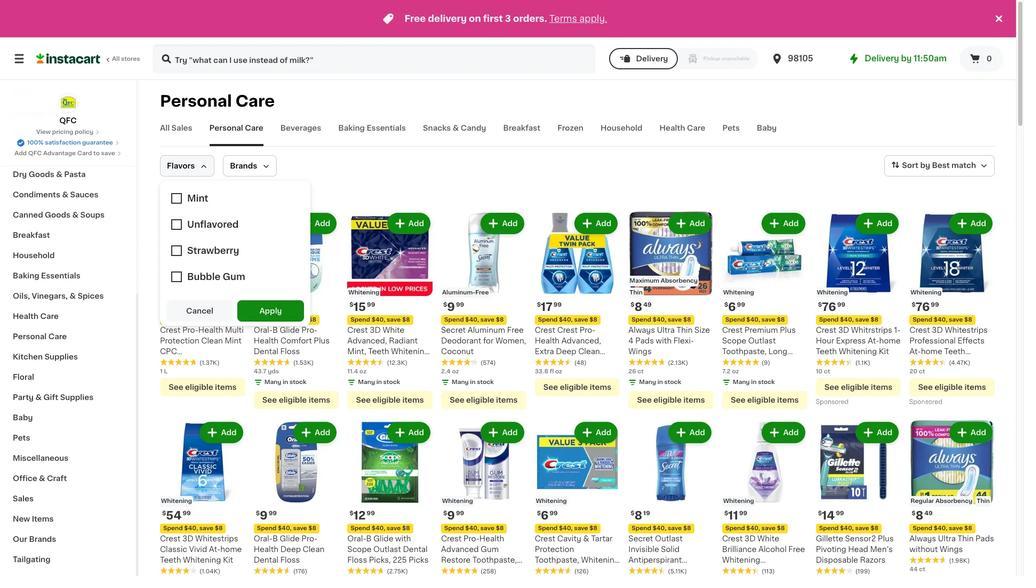 Task type: locate. For each thing, give the bounding box(es) containing it.
regular
[[911, 499, 935, 505]]

0 horizontal spatial whitestrips
[[195, 536, 238, 543]]

protection inside "crest cavity & tartar protection toothpaste, whitening baking sod"
[[535, 546, 575, 554]]

teeth inside crest 3d whitestrips classic vivid at-home teeth whitening kit
[[160, 557, 181, 564]]

None search field
[[153, 44, 596, 74]]

$40, for oral-b glide pro- health deep clean dental floss
[[278, 526, 292, 532]]

flexi-
[[674, 337, 695, 345]]

hard beverages
[[13, 110, 74, 117]]

advanced, inside crest crest pro- health advanced, extra deep clean mouthwash, fresh mint, 1 l
[[562, 337, 602, 345]]

0 vertical spatial protection
[[160, 337, 199, 345]]

1 vertical spatial pads
[[976, 536, 995, 543]]

glide up "(176)" on the left of the page
[[280, 536, 300, 543]]

crest inside crest 3d white advanced, radiant mint, teeth whitening toothpaste with fluoride
[[348, 326, 368, 334]]

$8 for always ultra thin pads without wings
[[965, 526, 973, 532]]

absorbency for maximum
[[661, 278, 698, 284]]

5 stock from the left
[[665, 379, 682, 385]]

44
[[910, 567, 918, 573]]

3 many from the left
[[265, 379, 281, 385]]

crest for crest cavity & tartar protection toothpaste, whitening baking sod
[[535, 536, 556, 543]]

2 in from the left
[[752, 379, 757, 385]]

at- for 54
[[209, 546, 221, 554]]

add inside add qfc advantage card to save link
[[14, 151, 27, 156]]

pads inside always ultra thin pads without wings
[[976, 536, 995, 543]]

at- down whitrstrips
[[868, 337, 880, 345]]

$ for crest pro-health multi protection clean mint cpc antigingivitis/antiplaque oral rinse
[[162, 302, 166, 308]]

deep inside crest crest pro- health advanced, extra deep clean mouthwash, fresh mint, 1 l
[[556, 348, 577, 355]]

mouthwash,
[[535, 359, 581, 366], [723, 568, 768, 575]]

crest for crest crest pro- health advanced, extra deep clean mouthwash, fresh mint, 1 l
[[535, 326, 556, 334]]

5 many from the left
[[640, 379, 657, 385]]

see for oral-b glide pro- health comfort plus dental floss
[[262, 396, 277, 404]]

1 horizontal spatial $ 6 99
[[725, 301, 746, 313]]

breakfast
[[504, 124, 541, 132], [13, 232, 50, 239]]

liquor link
[[6, 144, 130, 164]]

9
[[447, 301, 455, 313], [447, 510, 455, 522], [260, 510, 268, 522]]

whitening inside crest 3d whitestrips classic vivid at-home teeth whitening kit
[[183, 557, 221, 564]]

0 vertical spatial essentials
[[367, 124, 406, 132]]

0 horizontal spatial $ 8 49
[[631, 301, 652, 313]]

$ for crest 3d whitestrips professional effects at-home teeth whitening kit
[[912, 302, 916, 308]]

1 stock from the left
[[477, 379, 494, 385]]

6 for crest cavity & tartar protection toothpaste, whitening baking sod
[[541, 510, 549, 522]]

product group
[[160, 211, 252, 396], [254, 211, 339, 409], [348, 211, 433, 409], [441, 211, 527, 409], [535, 211, 620, 396], [629, 211, 714, 409], [723, 211, 808, 409], [816, 211, 902, 408], [910, 211, 995, 408], [160, 420, 245, 576], [254, 420, 339, 576], [348, 420, 433, 576], [441, 420, 527, 576], [535, 420, 620, 576], [629, 420, 714, 576], [723, 420, 808, 576], [816, 420, 902, 576], [910, 420, 995, 576]]

wings up (1.98k)
[[940, 546, 964, 554]]

4 stock from the left
[[384, 379, 400, 385]]

4 oz from the left
[[556, 369, 563, 375]]

household link up oils, vinegars, & spices link
[[6, 246, 130, 266]]

glide inside oral-b glide pro- health deep clean dental floss
[[280, 536, 300, 543]]

99 right 17
[[554, 302, 562, 308]]

crest inside crest 3d whitestrips professional effects at-home teeth whitening kit
[[910, 326, 931, 334]]

see for crest premium plus scope outlast toothpaste, long lasting mint flavor
[[731, 396, 746, 404]]

3d inside crest 3d whitestrips classic vivid at-home teeth whitening kit
[[183, 536, 194, 543]]

at-
[[868, 337, 880, 345], [910, 348, 922, 355], [209, 546, 221, 554]]

2 horizontal spatial plus
[[878, 536, 894, 543]]

crest crest pro- health advanced, extra deep clean mouthwash, fresh mint, 1 l
[[535, 326, 603, 377]]

always ultra thin pads without wings
[[910, 536, 995, 554]]

sort
[[903, 162, 919, 169]]

1 horizontal spatial whitestrips
[[945, 326, 988, 334]]

& inside "crest cavity & tartar protection toothpaste, whitening baking sod"
[[584, 536, 590, 543]]

$40, for crest pro-health multi protection clean mint cpc antigingivitis/antiplaque oral rinse
[[184, 317, 198, 323]]

2 sponsored badge image from the left
[[910, 399, 942, 405]]

baking left (126)
[[535, 568, 561, 575]]

99 right 15
[[367, 302, 375, 308]]

eligible down (48)
[[560, 384, 588, 391]]

2 horizontal spatial baking
[[535, 568, 561, 575]]

99 inside $ 8 99
[[175, 302, 183, 308]]

99 for crest 3d whitrstrips 1- hour express at-home teeth whitening kit
[[838, 302, 846, 308]]

1 vertical spatial household link
[[6, 246, 130, 266]]

1 many in stock from the left
[[452, 379, 494, 385]]

free up women,
[[507, 326, 524, 334]]

protection up cpc
[[160, 337, 199, 345]]

white for 15
[[383, 326, 405, 334]]

eligible for at-
[[842, 384, 870, 391]]

1 76 from the left
[[822, 301, 837, 313]]

wings inside always ultra thin size 4 pads with flexi- wings
[[629, 348, 652, 355]]

spend $40, save $8 down $ 17 99
[[538, 317, 598, 323]]

best match
[[933, 162, 977, 169]]

eligible down yds
[[279, 396, 307, 404]]

99 left cancel
[[175, 302, 183, 308]]

household link
[[601, 123, 643, 146], [6, 246, 130, 266]]

stock for 7
[[290, 379, 307, 385]]

0 horizontal spatial baking
[[13, 272, 39, 280]]

hard beverages link
[[6, 104, 130, 124]]

0 horizontal spatial baby link
[[6, 408, 130, 428]]

$ inside $ 17 99
[[537, 302, 541, 308]]

personal care up kitchen supplies
[[13, 333, 67, 341]]

2 vertical spatial with
[[396, 536, 411, 543]]

0 horizontal spatial breakfast
[[13, 232, 50, 239]]

see eligible items button for teeth
[[348, 391, 433, 409]]

1 vertical spatial baking essentials
[[13, 272, 80, 280]]

see eligible items button for mint
[[160, 378, 245, 396]]

crest 3d whitestrips classic vivid at-home teeth whitening kit
[[160, 536, 242, 564]]

99 inside $ 14 99
[[836, 511, 845, 517]]

see
[[169, 384, 183, 391], [544, 384, 558, 391], [825, 384, 840, 391], [919, 384, 933, 391], [450, 396, 465, 404], [731, 396, 746, 404], [262, 396, 277, 404], [356, 396, 371, 404], [638, 396, 652, 404]]

baby
[[757, 124, 777, 132], [13, 414, 33, 422]]

0 vertical spatial qfc
[[59, 117, 77, 124]]

spend $40, save $8 down apply
[[257, 317, 317, 323]]

1 vertical spatial with
[[392, 359, 408, 366]]

1 horizontal spatial health care link
[[660, 123, 706, 146]]

crest inside crest 3d whitrstrips 1- hour express at-home teeth whitening kit
[[816, 326, 837, 334]]

1 vertical spatial health care
[[13, 313, 59, 320]]

add
[[14, 151, 27, 156], [221, 220, 237, 227], [315, 220, 331, 227], [409, 220, 424, 227], [502, 220, 518, 227], [596, 220, 612, 227], [690, 220, 706, 227], [784, 220, 799, 227], [878, 220, 893, 227], [971, 220, 987, 227], [221, 429, 237, 436], [315, 429, 331, 436], [409, 429, 424, 436], [502, 429, 518, 436], [596, 429, 612, 436], [690, 429, 706, 436], [784, 429, 799, 436], [878, 429, 893, 436], [971, 429, 987, 436]]

see eligible items down (2.13k)
[[638, 396, 706, 404]]

aluminum-free
[[442, 290, 489, 296]]

women,
[[496, 337, 526, 345]]

baking essentials
[[339, 124, 406, 132], [13, 272, 80, 280]]

0 horizontal spatial wings
[[629, 348, 652, 355]]

brands
[[230, 162, 257, 170], [29, 536, 56, 543]]

2 $ 76 99 from the left
[[912, 301, 940, 313]]

0 vertical spatial pads
[[636, 337, 654, 345]]

5 in from the left
[[658, 379, 663, 385]]

thin inside always ultra thin pads without wings
[[958, 536, 974, 543]]

$40, down cancel
[[184, 317, 198, 323]]

0 horizontal spatial home
[[221, 546, 242, 554]]

in for 6
[[752, 379, 757, 385]]

1 inside crest crest pro- health advanced, extra deep clean mouthwash, fresh mint, 1 l
[[556, 369, 559, 377]]

26 ct
[[629, 369, 644, 375]]

product group containing 12
[[348, 420, 433, 576]]

$40, up professional
[[934, 317, 948, 323]]

$ 8 49
[[631, 301, 652, 313], [912, 510, 933, 522]]

qfc up view pricing policy 'link' at the left top of page
[[59, 117, 77, 124]]

baking right beverages link at the top left of the page
[[339, 124, 365, 132]]

0 horizontal spatial white
[[383, 326, 405, 334]]

whitening up the (1.1k)
[[839, 348, 878, 355]]

see eligible items down yds
[[262, 396, 330, 404]]

0 vertical spatial 49
[[644, 302, 652, 308]]

whitening up advanced
[[442, 499, 473, 505]]

kitchen supplies
[[13, 353, 78, 361]]

0 horizontal spatial mint,
[[348, 348, 366, 355]]

spend for secret outlast invisible solid antiperspirant deodora
[[632, 526, 652, 532]]

ct for whitening
[[919, 369, 926, 375]]

deep up "(176)" on the left of the page
[[281, 546, 301, 554]]

breakfast link down canned goods & soups
[[6, 225, 130, 246]]

1 vertical spatial breakfast
[[13, 232, 50, 239]]

l right fl
[[561, 369, 565, 377]]

oz for 9
[[452, 369, 459, 375]]

in for 15
[[377, 379, 382, 385]]

1 horizontal spatial l
[[561, 369, 565, 377]]

sponsored badge image for whitening
[[910, 399, 942, 405]]

8 for always ultra thin pads without wings
[[916, 510, 924, 522]]

save for always ultra thin size 4 pads with flexi- wings
[[668, 317, 682, 323]]

0 horizontal spatial always
[[629, 326, 656, 334]]

spend down 12
[[351, 526, 370, 532]]

whitening down 'tartar'
[[582, 557, 620, 564]]

spend $40, save $8 up 'premium'
[[726, 317, 785, 323]]

0 vertical spatial white
[[383, 326, 405, 334]]

see for secret aluminum free deodorant for women, coconut
[[450, 396, 465, 404]]

1 horizontal spatial always
[[910, 536, 937, 543]]

see down 43.7 yds
[[262, 396, 277, 404]]

0 vertical spatial goods
[[29, 171, 54, 178]]

kit inside crest 3d whitrstrips 1- hour express at-home teeth whitening kit
[[879, 348, 890, 355]]

99 up cavity
[[550, 511, 558, 517]]

5 many in stock from the left
[[640, 379, 682, 385]]

sponsored badge image
[[816, 399, 849, 405], [910, 399, 942, 405]]

crest for crest premium plus scope outlast toothpaste, long lasting mint flavor
[[723, 326, 743, 334]]

many in stock down the (9)
[[733, 379, 775, 385]]

cpc
[[160, 348, 177, 355]]

kit inside crest 3d whitestrips professional effects at-home teeth whitening kit
[[950, 359, 960, 366]]

1 vertical spatial plus
[[314, 337, 330, 345]]

deodorant
[[441, 337, 482, 345]]

crest inside crest premium plus scope outlast toothpaste, long lasting mint flavor
[[723, 326, 743, 334]]

policy
[[75, 129, 93, 135]]

0 horizontal spatial household link
[[6, 246, 130, 266]]

4 many in stock from the left
[[358, 379, 400, 385]]

99 inside $ 7 99
[[268, 302, 276, 308]]

with inside oral-b glide with scope outlast dental floss picks, 225 picks
[[396, 536, 411, 543]]

crest down 15
[[348, 326, 368, 334]]

99 up advanced
[[456, 511, 465, 517]]

eligible
[[185, 384, 213, 391], [560, 384, 588, 391], [842, 384, 870, 391], [935, 384, 963, 391], [467, 396, 495, 404], [748, 396, 776, 404], [279, 396, 307, 404], [373, 396, 401, 404], [654, 396, 682, 404]]

1 horizontal spatial wings
[[940, 546, 964, 554]]

prepared foods
[[13, 69, 74, 77]]

spend $40, save $8 for oral-b glide pro- health deep clean dental floss
[[257, 526, 317, 532]]

1 vertical spatial 6
[[541, 510, 549, 522]]

limited time offer region
[[0, 0, 993, 37]]

by inside field
[[921, 162, 931, 169]]

0 vertical spatial baby link
[[757, 123, 777, 146]]

2.4 oz
[[441, 369, 459, 375]]

teeth inside crest 3d white advanced, radiant mint, teeth whitening toothpaste with fluoride
[[368, 348, 389, 355]]

$ inside $ 12 99
[[350, 511, 354, 517]]

pro- inside 'oral-b glide pro- health comfort plus dental floss'
[[302, 326, 318, 334]]

2 76 from the left
[[916, 301, 930, 313]]

2 many in stock from the left
[[733, 379, 775, 385]]

pro- down cancel button
[[183, 326, 198, 334]]

secret up invisible
[[629, 536, 654, 543]]

1 horizontal spatial by
[[921, 162, 931, 169]]

household link right frozen link
[[601, 123, 643, 146]]

$ inside $ 14 99
[[819, 511, 822, 517]]

0 horizontal spatial qfc
[[28, 151, 42, 156]]

1 horizontal spatial $ 8 49
[[912, 510, 933, 522]]

1 horizontal spatial $ 76 99
[[912, 301, 940, 313]]

personal care link
[[210, 123, 264, 146], [6, 327, 130, 347]]

$ inside $ 8 99
[[162, 302, 166, 308]]

by
[[902, 54, 912, 62], [921, 162, 931, 169]]

76 for crest 3d whitrstrips 1- hour express at-home teeth whitening kit
[[822, 301, 837, 313]]

3 in from the left
[[283, 379, 288, 385]]

spend $40, save $8 down the 19
[[632, 526, 692, 532]]

1 many from the left
[[452, 379, 469, 385]]

$40, down $ 54 99
[[184, 526, 198, 532]]

0 vertical spatial scope
[[723, 337, 747, 345]]

terms apply. link
[[550, 14, 608, 23]]

many down yds
[[265, 379, 281, 385]]

$40, up sensor2
[[841, 526, 854, 532]]

(126)
[[575, 569, 589, 575]]

0 vertical spatial breakfast link
[[504, 123, 541, 146]]

scope
[[723, 337, 747, 345], [348, 546, 372, 554]]

absorbency for regular
[[936, 499, 973, 505]]

crest inside crest 3d whitestrips classic vivid at-home teeth whitening kit
[[160, 536, 181, 543]]

many in stock for 15
[[358, 379, 400, 385]]

$8 for secret aluminum free deodorant for women, coconut
[[496, 317, 504, 323]]

plus right comfort
[[314, 337, 330, 345]]

0 vertical spatial sales
[[172, 124, 192, 132]]

picks
[[409, 557, 429, 564]]

spend for crest 3d white brilliance alcohol free whitening mouthwash, cl
[[726, 526, 745, 532]]

pro- inside oral-b glide pro- health deep clean dental floss
[[302, 536, 318, 543]]

2 horizontal spatial toothpaste,
[[723, 348, 767, 355]]

1 vertical spatial health care link
[[6, 306, 130, 327]]

1 oz from the left
[[452, 369, 459, 375]]

(1.98k)
[[950, 558, 971, 564]]

2 oz from the left
[[733, 369, 740, 375]]

many in stock for 8
[[640, 379, 682, 385]]

1 horizontal spatial 49
[[925, 511, 933, 517]]

2 vertical spatial at-
[[209, 546, 221, 554]]

3 many in stock from the left
[[265, 379, 307, 385]]

1 horizontal spatial home
[[880, 337, 901, 345]]

deep up (48)
[[556, 348, 577, 355]]

kit for 76
[[950, 359, 960, 366]]

99 right the 11
[[740, 511, 748, 517]]

2 horizontal spatial home
[[922, 348, 943, 355]]

2.4
[[441, 369, 451, 375]]

2 stock from the left
[[759, 379, 775, 385]]

1 horizontal spatial deep
[[556, 348, 577, 355]]

0 vertical spatial baking essentials
[[339, 124, 406, 132]]

$ for crest crest pro- health advanced, extra deep clean mouthwash, fresh mint, 1 l
[[537, 302, 541, 308]]

save for oral-b glide pro- health comfort plus dental floss
[[293, 317, 307, 323]]

$ 9 99 up advanced
[[444, 510, 465, 522]]

size
[[695, 326, 710, 334]]

oral- inside oral-b glide pro- health deep clean dental floss
[[254, 536, 273, 543]]

b inside 'oral-b glide pro- health comfort plus dental floss'
[[273, 326, 278, 334]]

1 advanced, from the left
[[348, 337, 387, 345]]

11
[[729, 510, 739, 522]]

teeth inside crest 3d whitrstrips 1- hour express at-home teeth whitening kit
[[816, 348, 838, 355]]

1 vertical spatial baby
[[13, 414, 33, 422]]

2 advanced, from the left
[[562, 337, 602, 345]]

disposable
[[816, 557, 859, 564]]

eligible for home
[[935, 384, 963, 391]]

19
[[644, 511, 651, 517]]

$ inside $ 7 99
[[256, 302, 260, 308]]

0 horizontal spatial outlast
[[374, 546, 401, 554]]

instacart logo image
[[36, 52, 100, 65]]

dental inside 'oral-b glide pro- health comfort plus dental floss'
[[254, 348, 279, 355]]

personal
[[160, 93, 232, 109], [210, 124, 243, 132], [13, 333, 47, 341]]

3d up brilliance
[[745, 536, 756, 543]]

1 vertical spatial breakfast link
[[6, 225, 130, 246]]

absorbency right regular
[[936, 499, 973, 505]]

49
[[644, 302, 652, 308], [925, 511, 933, 517]]

multi
[[225, 326, 244, 334]]

3 stock from the left
[[290, 379, 307, 385]]

1 horizontal spatial white
[[758, 536, 780, 543]]

see for crest 3d white advanced, radiant mint, teeth whitening toothpaste with fluoride
[[356, 396, 371, 404]]

by right the sort
[[921, 162, 931, 169]]

99 up express
[[838, 302, 846, 308]]

$40, up oral-b glide pro- health deep clean dental floss
[[278, 526, 292, 532]]

teeth
[[368, 348, 389, 355], [816, 348, 838, 355], [945, 348, 966, 355], [160, 557, 181, 564]]

sales
[[172, 124, 192, 132], [13, 495, 34, 503]]

many in stock down (574)
[[452, 379, 494, 385]]

3 oz from the left
[[360, 369, 367, 375]]

$ 8 49 for always ultra thin pads without wings
[[912, 510, 933, 522]]

many for 9
[[452, 379, 469, 385]]

0 horizontal spatial sponsored badge image
[[816, 399, 849, 405]]

$40, up the solid
[[653, 526, 667, 532]]

1 vertical spatial wings
[[940, 546, 964, 554]]

1 vertical spatial mint
[[752, 358, 769, 366]]

health inside oral-b glide pro- health deep clean dental floss
[[254, 546, 279, 554]]

sales inside "link"
[[172, 124, 192, 132]]

glide
[[280, 326, 300, 334], [280, 536, 300, 543], [374, 536, 394, 543]]

1 horizontal spatial absorbency
[[936, 499, 973, 505]]

white
[[383, 326, 405, 334], [758, 536, 780, 543]]

see down 7.2 oz
[[731, 396, 746, 404]]

see eligible items for home
[[919, 384, 987, 391]]

99 for crest cavity & tartar protection toothpaste, whitening baking sod
[[550, 511, 558, 517]]

$8 up secret outlast invisible solid antiperspirant deodora
[[684, 526, 692, 532]]

advantage
[[43, 151, 76, 156]]

delivery by 11:50am link
[[848, 52, 947, 65]]

all inside "link"
[[160, 124, 170, 132]]

8
[[166, 301, 174, 313], [635, 301, 643, 313], [635, 510, 643, 522], [916, 510, 924, 522]]

new items link
[[6, 509, 130, 529]]

with inside always ultra thin size 4 pads with flexi- wings
[[656, 337, 672, 345]]

see eligible items button down (2.13k)
[[629, 391, 714, 409]]

teeth up toothpaste
[[368, 348, 389, 355]]

stock down the (9)
[[759, 379, 775, 385]]

spend for crest cavity & tartar protection toothpaste, whitening baking sod
[[538, 526, 558, 532]]

ultra inside always ultra thin size 4 pads with flexi- wings
[[657, 326, 675, 334]]

spend up gillette
[[820, 526, 839, 532]]

aluminum-
[[442, 290, 476, 296]]

spend down apply
[[257, 317, 277, 323]]

1 $ 76 99 from the left
[[819, 301, 846, 313]]

8 for always ultra thin size 4 pads with flexi- wings
[[635, 301, 643, 313]]

clean
[[201, 337, 223, 345], [579, 348, 600, 355], [303, 546, 325, 554]]

home inside crest 3d whitestrips classic vivid at-home teeth whitening kit
[[221, 546, 242, 554]]

9 up advanced
[[447, 510, 455, 522]]

spend for secret aluminum free deodorant for women, coconut
[[445, 317, 464, 323]]

oral- inside oral-b glide with scope outlast dental floss picks, 225 picks
[[348, 536, 366, 543]]

eligible for deep
[[560, 384, 588, 391]]

see eligible items down '(4.47k)'
[[919, 384, 987, 391]]

by left 11:50am
[[902, 54, 912, 62]]

save up crest crest pro- health advanced, extra deep clean mouthwash, fresh mint, 1 l
[[575, 317, 589, 323]]

whitestrips inside crest 3d whitestrips classic vivid at-home teeth whitening kit
[[195, 536, 238, 543]]

glide inside oral-b glide with scope outlast dental floss picks, 225 picks
[[374, 536, 394, 543]]

see down the 20 ct
[[919, 384, 933, 391]]

2 many from the left
[[733, 379, 750, 385]]

by for sort
[[921, 162, 931, 169]]

$ for secret outlast invisible solid antiperspirant deodora
[[631, 511, 635, 517]]

crest for crest 3d white brilliance alcohol free whitening mouthwash, cl
[[723, 536, 743, 543]]

view
[[36, 129, 51, 135]]

plus inside crest premium plus scope outlast toothpaste, long lasting mint flavor
[[781, 326, 796, 334]]

$8 up "flexi-"
[[684, 317, 692, 323]]

at- inside crest 3d whitestrips classic vivid at-home teeth whitening kit
[[209, 546, 221, 554]]

whitening up cavity
[[536, 499, 567, 505]]

pro- up "(176)" on the left of the page
[[302, 536, 318, 543]]

oz right fl
[[556, 369, 563, 375]]

crest 3d whitestrips professional effects at-home teeth whitening kit
[[910, 326, 988, 366]]

whitening down brilliance
[[723, 557, 761, 564]]

0 horizontal spatial l
[[164, 369, 168, 375]]

99 inside $ 17 99
[[554, 302, 562, 308]]

floss
[[280, 348, 300, 355], [280, 557, 300, 564], [348, 557, 367, 564]]

toothpaste, for protection
[[535, 557, 580, 564]]

scope inside oral-b glide with scope outlast dental floss picks, 225 picks
[[348, 546, 372, 554]]

see eligible items for deep
[[544, 384, 612, 391]]

apply.
[[580, 14, 608, 23]]

0 horizontal spatial kit
[[223, 557, 233, 564]]

1 horizontal spatial sales
[[172, 124, 192, 132]]

outlast up picks,
[[374, 546, 401, 554]]

home for 76
[[922, 348, 943, 355]]

99 for crest 3d whitestrips professional effects at-home teeth whitening kit
[[932, 302, 940, 308]]

see eligible items button for plus
[[254, 391, 339, 409]]

beer & cider
[[13, 130, 62, 138]]

1 horizontal spatial essentials
[[367, 124, 406, 132]]

1 sponsored badge image from the left
[[816, 399, 849, 405]]

1 vertical spatial $ 6 99
[[537, 510, 558, 522]]

$ 9 99
[[444, 301, 465, 313], [444, 510, 465, 522], [256, 510, 277, 522]]

sponsored badge image down 10 ct
[[816, 399, 849, 405]]

& left 'tartar'
[[584, 536, 590, 543]]

0 vertical spatial plus
[[781, 326, 796, 334]]

6 up "crest cavity & tartar protection toothpaste, whitening baking sod"
[[541, 510, 549, 522]]

many down 2.4 oz
[[452, 379, 469, 385]]

product group containing 14
[[816, 420, 902, 576]]

pivoting
[[816, 546, 847, 554]]

1 horizontal spatial sponsored badge image
[[910, 399, 942, 405]]

0 horizontal spatial advanced,
[[348, 337, 387, 345]]

2 vertical spatial outlast
[[374, 546, 401, 554]]

at- inside crest 3d whitestrips professional effects at-home teeth whitening kit
[[910, 348, 922, 355]]

0 horizontal spatial 49
[[644, 302, 652, 308]]

crest inside crest pro-health advanced gum restore toothpaste, whitening
[[441, 536, 462, 543]]

pads inside always ultra thin size 4 pads with flexi- wings
[[636, 337, 654, 345]]

dental inside oral-b glide pro- health deep clean dental floss
[[254, 557, 279, 564]]

$ for oral-b glide pro- health comfort plus dental floss
[[256, 302, 260, 308]]

plus
[[781, 326, 796, 334], [314, 337, 330, 345], [878, 536, 894, 543]]

0 vertical spatial always
[[629, 326, 656, 334]]

see eligible items for with
[[638, 396, 706, 404]]

oral-b glide pro- health deep clean dental floss
[[254, 536, 325, 564]]

1 vertical spatial white
[[758, 536, 780, 543]]

floss inside oral-b glide pro- health deep clean dental floss
[[280, 557, 300, 564]]

1 horizontal spatial household
[[601, 124, 643, 132]]

crest 3d whitrstrips 1- hour express at-home teeth whitening kit
[[816, 326, 901, 355]]

12
[[354, 510, 366, 522]]

(1.53k)
[[293, 360, 314, 366]]

$ 6 99 for cavity
[[537, 510, 558, 522]]

see eligible items down the (9)
[[731, 396, 799, 404]]

& left pasta
[[56, 171, 62, 178]]

100% satisfaction guarantee button
[[17, 137, 120, 147]]

pads
[[636, 337, 654, 345], [976, 536, 995, 543]]

save for crest 3d whitestrips professional effects at-home teeth whitening kit
[[950, 317, 964, 323]]

2 vertical spatial home
[[221, 546, 242, 554]]

1 horizontal spatial at-
[[868, 337, 880, 345]]

spend up hour
[[820, 317, 839, 323]]

kit for 54
[[223, 557, 233, 564]]

$40, for crest 3d white brilliance alcohol free whitening mouthwash, cl
[[747, 526, 761, 532]]

11:50am
[[914, 54, 947, 62]]

thin for regular absorbency thin
[[977, 499, 991, 505]]

whitening inside "crest cavity & tartar protection toothpaste, whitening baking sod"
[[582, 557, 620, 564]]

spend $40, save $8 for crest cavity & tartar protection toothpaste, whitening baking sod
[[538, 526, 598, 532]]

$8 for crest crest pro- health advanced, extra deep clean mouthwash, fresh mint, 1 l
[[590, 317, 598, 323]]

spend for gillette sensor2 plus pivoting head men's disposable razors
[[820, 526, 839, 532]]

$ inside $ 54 99
[[162, 511, 166, 517]]

1 vertical spatial beverages
[[281, 124, 321, 132]]

0 horizontal spatial household
[[13, 252, 55, 259]]

8 down maximum
[[635, 301, 643, 313]]

$ for gillette sensor2 plus pivoting head men's disposable razors
[[819, 511, 822, 517]]

white inside the crest 3d white brilliance alcohol free whitening mouthwash, cl
[[758, 536, 780, 543]]

2 vertical spatial dental
[[254, 557, 279, 564]]

1 vertical spatial essentials
[[41, 272, 80, 280]]

kit inside crest 3d whitestrips classic vivid at-home teeth whitening kit
[[223, 557, 233, 564]]

always inside always ultra thin size 4 pads with flexi- wings
[[629, 326, 656, 334]]

long
[[769, 348, 788, 355]]

0 vertical spatial baking
[[339, 124, 365, 132]]

3d down $ 15 99
[[370, 326, 381, 334]]

whitening up $ 54 99
[[161, 499, 192, 505]]

3d inside crest 3d whitestrips professional effects at-home teeth whitening kit
[[933, 326, 944, 334]]

crest inside the crest 3d white brilliance alcohol free whitening mouthwash, cl
[[723, 536, 743, 543]]

1 horizontal spatial delivery
[[865, 54, 900, 62]]

free inside the crest 3d white brilliance alcohol free whitening mouthwash, cl
[[789, 546, 806, 554]]

personal care link up kitchen supplies
[[6, 327, 130, 347]]

scope up picks,
[[348, 546, 372, 554]]

0 vertical spatial kit
[[879, 348, 890, 355]]

stock down (12.3k)
[[384, 379, 400, 385]]

4 many from the left
[[358, 379, 375, 385]]

$40, for crest crest pro- health advanced, extra deep clean mouthwash, fresh mint, 1 l
[[559, 317, 573, 323]]

4 in from the left
[[377, 379, 382, 385]]

1 vertical spatial personal care link
[[6, 327, 130, 347]]

ultra for pads
[[657, 326, 675, 334]]

outlast inside secret outlast invisible solid antiperspirant deodora
[[655, 536, 683, 543]]

1 horizontal spatial kit
[[879, 348, 890, 355]]

spend $40, save $8 up express
[[820, 317, 879, 323]]

1 vertical spatial goods
[[45, 211, 71, 219]]

b inside oral-b glide with scope outlast dental floss picks, 225 picks
[[366, 536, 372, 543]]

stock down (2.13k)
[[665, 379, 682, 385]]

health care
[[660, 124, 706, 132], [13, 313, 59, 320]]

1 horizontal spatial pets
[[723, 124, 740, 132]]

$8 for oral-b glide with scope outlast dental floss picks, 225 picks
[[402, 526, 410, 532]]

toothpaste
[[348, 359, 390, 366]]

absorbency
[[661, 278, 698, 284], [936, 499, 973, 505]]

goods for canned
[[45, 211, 71, 219]]

0 horizontal spatial brands
[[29, 536, 56, 543]]

home for 54
[[221, 546, 242, 554]]

0 horizontal spatial sales
[[13, 495, 34, 503]]

99 inside $ 11 99
[[740, 511, 748, 517]]

flavors button
[[160, 155, 215, 177]]

2 vertical spatial baking
[[535, 568, 561, 575]]

always up 'without'
[[910, 536, 937, 543]]

0 vertical spatial with
[[656, 337, 672, 345]]

oral
[[160, 369, 176, 377]]

1 in from the left
[[470, 379, 476, 385]]

goods up the condiments
[[29, 171, 54, 178]]

$40, for secret outlast invisible solid antiperspirant deodora
[[653, 526, 667, 532]]

glide inside 'oral-b glide pro- health comfort plus dental floss'
[[280, 326, 300, 334]]

free
[[405, 14, 426, 23], [476, 290, 489, 296], [507, 326, 524, 334], [789, 546, 806, 554]]

floral
[[13, 374, 34, 381]]

comfort
[[281, 337, 312, 345]]

spend $40, save $8 up aluminum
[[445, 317, 504, 323]]

1 vertical spatial pets
[[13, 434, 30, 442]]

cider
[[41, 130, 62, 138]]

0 horizontal spatial baby
[[13, 414, 33, 422]]

0 horizontal spatial clean
[[201, 337, 223, 345]]

many down fluoride
[[358, 379, 375, 385]]

spend for crest 3d whitestrips professional effects at-home teeth whitening kit
[[913, 317, 933, 323]]

sponsored badge image down the 20 ct
[[910, 399, 942, 405]]

breakfast inside 'breakfast' link
[[13, 232, 50, 239]]

b inside oral-b glide pro- health deep clean dental floss
[[273, 536, 278, 543]]

clean inside crest pro-health multi protection clean mint cpc antigingivitis/antiplaque oral rinse
[[201, 337, 223, 345]]

99 inside $ 12 99
[[367, 511, 375, 517]]

$40, up advanced
[[466, 526, 479, 532]]

items for secret aluminum free deodorant for women, coconut
[[496, 396, 518, 404]]

free inside the secret aluminum free deodorant for women, coconut
[[507, 326, 524, 334]]

floss inside oral-b glide with scope outlast dental floss picks, 225 picks
[[348, 557, 367, 564]]

qfc down 100%
[[28, 151, 42, 156]]

crest inside "crest cavity & tartar protection toothpaste, whitening baking sod"
[[535, 536, 556, 543]]

first
[[483, 14, 503, 23]]

$8 for crest 3d whitestrips classic vivid at-home teeth whitening kit
[[215, 526, 223, 532]]

ct right the 26
[[638, 369, 644, 375]]

all for all sales
[[160, 124, 170, 132]]

spend $40, save $8 up cavity
[[538, 526, 598, 532]]

$8 up alcohol
[[777, 526, 785, 532]]

delivery inside button
[[636, 55, 669, 62]]

pro- up advanced
[[464, 536, 480, 543]]

personal care inside personal care link
[[13, 333, 67, 341]]

qfc link
[[58, 93, 78, 126]]

see for always ultra thin size 4 pads with flexi- wings
[[638, 396, 652, 404]]



Task type: vqa. For each thing, say whether or not it's contained in the screenshot.


Task type: describe. For each thing, give the bounding box(es) containing it.
$ for crest 3d whitrstrips 1- hour express at-home teeth whitening kit
[[819, 302, 822, 308]]

crest pro-health multi protection clean mint cpc antigingivitis/antiplaque oral rinse
[[160, 326, 252, 377]]

crest 3d white advanced, radiant mint, teeth whitening toothpaste with fluoride
[[348, 326, 429, 377]]

eligible for long
[[748, 396, 776, 404]]

items for crest pro-health multi protection clean mint cpc antigingivitis/antiplaque oral rinse
[[215, 384, 237, 391]]

spend $40, save $8 for crest crest pro- health advanced, extra deep clean mouthwash, fresh mint, 1 l
[[538, 317, 598, 323]]

brands button
[[223, 155, 277, 177]]

professional
[[910, 337, 956, 345]]

crest for crest 3d whitestrips professional effects at-home teeth whitening kit
[[910, 326, 931, 334]]

baking inside "crest cavity & tartar protection toothpaste, whitening baking sod"
[[535, 568, 561, 575]]

54
[[166, 510, 182, 522]]

& inside 'link'
[[35, 394, 42, 401]]

beverages link
[[281, 123, 321, 146]]

gift
[[44, 394, 58, 401]]

whitening up $ 15 99
[[349, 290, 380, 296]]

free inside the limited time offer region
[[405, 14, 426, 23]]

condiments & sauces link
[[6, 185, 130, 205]]

$40, for oral-b glide pro- health comfort plus dental floss
[[278, 317, 292, 323]]

our
[[13, 536, 27, 543]]

fl
[[550, 369, 554, 375]]

$ 8 19
[[631, 510, 651, 522]]

supplies inside 'link'
[[60, 394, 94, 401]]

advanced, inside crest 3d white advanced, radiant mint, teeth whitening toothpaste with fluoride
[[348, 337, 387, 345]]

(4.47k)
[[950, 360, 971, 366]]

(2.75k)
[[387, 569, 408, 575]]

home inside crest 3d whitrstrips 1- hour express at-home teeth whitening kit
[[880, 337, 901, 345]]

1 horizontal spatial qfc
[[59, 117, 77, 124]]

see eligible items for plus
[[262, 396, 330, 404]]

delivery by 11:50am
[[865, 54, 947, 62]]

& left the candy
[[453, 124, 459, 132]]

3d for effects
[[933, 326, 944, 334]]

$ 76 99 for crest 3d whitrstrips 1- hour express at-home teeth whitening kit
[[819, 301, 846, 313]]

save for crest pro-health multi protection clean mint cpc antigingivitis/antiplaque oral rinse
[[199, 317, 214, 323]]

whitening up professional
[[911, 290, 942, 296]]

cancel
[[186, 307, 213, 315]]

3d for radiant
[[370, 326, 381, 334]]

snacks & candy link
[[423, 123, 487, 146]]

save for crest premium plus scope outlast toothpaste, long lasting mint flavor
[[762, 317, 776, 323]]

crest for crest 3d white advanced, radiant mint, teeth whitening toothpaste with fluoride
[[348, 326, 368, 334]]

crest 3d white brilliance alcohol free whitening mouthwash, cl
[[723, 536, 806, 576]]

26
[[629, 369, 637, 375]]

0 vertical spatial pets
[[723, 124, 740, 132]]

1 vertical spatial qfc
[[28, 151, 42, 156]]

yds
[[268, 369, 279, 375]]

crest for crest pro-health advanced gum restore toothpaste, whitening
[[441, 536, 462, 543]]

$ for always ultra thin size 4 pads with flexi- wings
[[631, 302, 635, 308]]

free up aluminum
[[476, 290, 489, 296]]

1 vertical spatial personal care
[[210, 124, 264, 132]]

eligible for plus
[[279, 396, 307, 404]]

spend $40, save $8 for secret outlast invisible solid antiperspirant deodora
[[632, 526, 692, 532]]

0 horizontal spatial 1
[[160, 369, 163, 375]]

stock for 6
[[759, 379, 775, 385]]

100%
[[27, 140, 43, 146]]

$8 for crest 3d white brilliance alcohol free whitening mouthwash, cl
[[777, 526, 785, 532]]

save for secret aluminum free deodorant for women, coconut
[[481, 317, 495, 323]]

oz for 6
[[733, 369, 740, 375]]

eligible for coconut
[[467, 396, 495, 404]]

11.4
[[348, 369, 358, 375]]

ultra for wings
[[939, 536, 956, 543]]

product group containing 7
[[254, 211, 339, 409]]

condiments
[[13, 191, 60, 199]]

1 horizontal spatial baby link
[[757, 123, 777, 146]]

prepared foods link
[[6, 63, 130, 83]]

save for crest pro-health advanced gum restore toothpaste, whitening
[[481, 526, 495, 532]]

$8 for crest 3d whitrstrips 1- hour express at-home teeth whitening kit
[[871, 317, 879, 323]]

$40, for crest pro-health advanced gum restore toothpaste, whitening
[[466, 526, 479, 532]]

mouthwash, inside crest crest pro- health advanced, extra deep clean mouthwash, fresh mint, 1 l
[[535, 359, 581, 366]]

$ for crest pro-health advanced gum restore toothpaste, whitening
[[444, 511, 447, 517]]

76 for crest 3d whitestrips professional effects at-home teeth whitening kit
[[916, 301, 930, 313]]

items for crest premium plus scope outlast toothpaste, long lasting mint flavor
[[778, 396, 799, 404]]

98105
[[789, 54, 814, 62]]

sensor2
[[846, 536, 877, 543]]

1 horizontal spatial baking essentials
[[339, 124, 406, 132]]

8 for secret outlast invisible solid antiperspirant deodora
[[635, 510, 643, 522]]

1 horizontal spatial household link
[[601, 123, 643, 146]]

men's
[[871, 546, 893, 554]]

7.2 oz
[[723, 369, 740, 375]]

$ 12 99
[[350, 510, 375, 522]]

$40, for always ultra thin size 4 pads with flexi- wings
[[653, 317, 667, 323]]

20 ct
[[910, 369, 926, 375]]

3d for vivid
[[183, 536, 194, 543]]

snacks & candy
[[423, 124, 487, 132]]

clean inside crest crest pro- health advanced, extra deep clean mouthwash, fresh mint, 1 l
[[579, 348, 600, 355]]

$40, for crest 3d whitestrips classic vivid at-home teeth whitening kit
[[184, 526, 198, 532]]

whitening up $ 11 99
[[724, 499, 755, 505]]

1 vertical spatial baking essentials link
[[6, 266, 130, 286]]

glide for 7
[[280, 326, 300, 334]]

l inside crest crest pro- health advanced, extra deep clean mouthwash, fresh mint, 1 l
[[561, 369, 565, 377]]

whitening inside crest 3d whitrstrips 1- hour express at-home teeth whitening kit
[[839, 348, 878, 355]]

& left craft
[[39, 475, 45, 483]]

oral-b glide with scope outlast dental floss picks, 225 picks
[[348, 536, 429, 564]]

0 horizontal spatial breakfast link
[[6, 225, 130, 246]]

pro- inside crest crest pro- health advanced, extra deep clean mouthwash, fresh mint, 1 l
[[580, 326, 596, 334]]

snacks
[[423, 124, 451, 132]]

oral- for 7
[[254, 326, 273, 334]]

add qfc advantage card to save link
[[14, 149, 122, 158]]

delivery for delivery by 11:50am
[[865, 54, 900, 62]]

1 horizontal spatial baking
[[339, 124, 365, 132]]

items for crest crest pro- health advanced, extra deep clean mouthwash, fresh mint, 1 l
[[590, 384, 612, 391]]

save inside add qfc advantage card to save link
[[101, 151, 115, 156]]

99 for crest 3d whitestrips classic vivid at-home teeth whitening kit
[[183, 511, 191, 517]]

lasting
[[723, 358, 750, 366]]

mint, inside crest crest pro- health advanced, extra deep clean mouthwash, fresh mint, 1 l
[[535, 369, 554, 377]]

in for 9
[[470, 379, 476, 385]]

our brands
[[13, 536, 56, 543]]

floral link
[[6, 367, 130, 387]]

whitening up hour
[[818, 290, 848, 296]]

49 for always ultra thin pads without wings
[[925, 511, 933, 517]]

save for crest crest pro- health advanced, extra deep clean mouthwash, fresh mint, 1 l
[[575, 317, 589, 323]]

dental inside oral-b glide with scope outlast dental floss picks, 225 picks
[[403, 546, 428, 554]]

0 vertical spatial baby
[[757, 124, 777, 132]]

Search field
[[154, 45, 595, 73]]

pro- inside crest pro-health multi protection clean mint cpc antigingivitis/antiplaque oral rinse
[[183, 326, 198, 334]]

1 vertical spatial baking
[[13, 272, 39, 280]]

$ for oral-b glide pro- health deep clean dental floss
[[256, 511, 260, 517]]

outlast inside crest premium plus scope outlast toothpaste, long lasting mint flavor
[[749, 337, 776, 345]]

0 vertical spatial personal care
[[160, 93, 275, 109]]

maximum absorbency
[[630, 278, 698, 284]]

at- inside crest 3d whitrstrips 1- hour express at-home teeth whitening kit
[[868, 337, 880, 345]]

vinegars,
[[32, 292, 68, 300]]

$40, for crest 3d white advanced, radiant mint, teeth whitening toothpaste with fluoride
[[372, 317, 386, 323]]

ct for wings
[[638, 369, 644, 375]]

glide for 12
[[374, 536, 394, 543]]

99 for oral-b glide with scope outlast dental floss picks, 225 picks
[[367, 511, 375, 517]]

oral- for 9
[[254, 536, 273, 543]]

(2.13k)
[[668, 360, 689, 366]]

pasta
[[64, 171, 86, 178]]

flavor
[[771, 358, 793, 366]]

2 vertical spatial personal
[[13, 333, 47, 341]]

in for 8
[[658, 379, 663, 385]]

whitening inside crest pro-health advanced gum restore toothpaste, whitening
[[441, 568, 480, 575]]

all sales link
[[160, 123, 192, 146]]

whitening inside crest 3d white advanced, radiant mint, teeth whitening toothpaste with fluoride
[[391, 348, 429, 355]]

0 vertical spatial personal
[[160, 93, 232, 109]]

satisfaction
[[45, 140, 81, 146]]

health inside 'oral-b glide pro- health comfort plus dental floss'
[[254, 337, 279, 345]]

with inside crest 3d white advanced, radiant mint, teeth whitening toothpaste with fluoride
[[392, 359, 408, 366]]

wine
[[13, 90, 32, 97]]

0 vertical spatial supplies
[[45, 353, 78, 361]]

0 vertical spatial breakfast
[[504, 124, 541, 132]]

spend $40, save $8 for oral-b glide with scope outlast dental floss picks, 225 picks
[[351, 526, 410, 532]]

coconut
[[441, 348, 474, 355]]

1 horizontal spatial beverages
[[281, 124, 321, 132]]

service type group
[[610, 48, 759, 69]]

many for 8
[[640, 379, 657, 385]]

(176)
[[293, 569, 308, 575]]

& left "soups"
[[72, 211, 79, 219]]

canned
[[13, 211, 43, 219]]

classic
[[160, 546, 187, 554]]

at- for 76
[[910, 348, 922, 355]]

$40, for always ultra thin pads without wings
[[934, 526, 948, 532]]

98105 button
[[771, 44, 835, 74]]

0 horizontal spatial health care
[[13, 313, 59, 320]]

candy
[[461, 124, 487, 132]]

1 vertical spatial personal
[[210, 124, 243, 132]]

1 vertical spatial baby link
[[6, 408, 130, 428]]

0 vertical spatial pets link
[[723, 123, 740, 146]]

razors
[[861, 557, 886, 564]]

plus for 14
[[878, 536, 894, 543]]

prepared
[[13, 69, 48, 77]]

3d for hour
[[839, 326, 850, 334]]

0 button
[[960, 46, 1004, 72]]

whitening inside the crest 3d white brilliance alcohol free whitening mouthwash, cl
[[723, 557, 761, 564]]

clean inside oral-b glide pro- health deep clean dental floss
[[303, 546, 325, 554]]

many in stock for 9
[[452, 379, 494, 385]]

liquor
[[13, 151, 37, 158]]

0 horizontal spatial pets link
[[6, 428, 130, 448]]

apply button
[[238, 300, 304, 322]]

health inside crest pro-health multi protection clean mint cpc antigingivitis/antiplaque oral rinse
[[198, 326, 223, 334]]

1 vertical spatial sales
[[13, 495, 34, 503]]

(5.11k)
[[668, 569, 687, 575]]

crest pro-health advanced gum restore toothpaste, whitening
[[441, 536, 517, 575]]

miscellaneous
[[13, 455, 68, 462]]

dry goods & pasta
[[13, 171, 86, 178]]

product group containing 11
[[723, 420, 808, 576]]

spend $40, save $8 for gillette sensor2 plus pivoting head men's disposable razors
[[820, 526, 879, 532]]

9 for crest
[[447, 510, 455, 522]]

0 vertical spatial baking essentials link
[[339, 123, 406, 146]]

pro- inside crest pro-health advanced gum restore toothpaste, whitening
[[464, 536, 480, 543]]

oils, vinegars, & spices link
[[6, 286, 130, 306]]

0 vertical spatial beverages
[[33, 110, 74, 117]]

scope inside crest premium plus scope outlast toothpaste, long lasting mint flavor
[[723, 337, 747, 345]]

brilliance
[[723, 546, 757, 554]]

$40, for crest cavity & tartar protection toothpaste, whitening baking sod
[[559, 526, 573, 532]]

whitening up 'premium'
[[724, 290, 755, 296]]

sauces
[[70, 191, 98, 199]]

without
[[910, 546, 939, 554]]

to
[[93, 151, 100, 156]]

$ 11 99
[[725, 510, 748, 522]]

many for 6
[[733, 379, 750, 385]]

see eligible items for coconut
[[450, 396, 518, 404]]

radiant
[[389, 337, 418, 345]]

$8 for crest premium plus scope outlast toothpaste, long lasting mint flavor
[[777, 317, 785, 323]]

health inside crest crest pro- health advanced, extra deep clean mouthwash, fresh mint, 1 l
[[535, 337, 560, 345]]

99 for crest 3d white advanced, radiant mint, teeth whitening toothpaste with fluoride
[[367, 302, 375, 308]]

plus inside 'oral-b glide pro- health comfort plus dental floss'
[[314, 337, 330, 345]]

soups
[[80, 211, 105, 219]]

product group containing 15
[[348, 211, 433, 409]]

mouthwash, inside the crest 3d white brilliance alcohol free whitening mouthwash, cl
[[723, 568, 768, 575]]

see eligible items for at-
[[825, 384, 893, 391]]

Best match Sort by field
[[885, 155, 995, 177]]

outlast inside oral-b glide with scope outlast dental floss picks, 225 picks
[[374, 546, 401, 554]]

44 ct
[[910, 567, 926, 573]]

1 vertical spatial household
[[13, 252, 55, 259]]

product group containing 54
[[160, 420, 245, 576]]

0 horizontal spatial health care link
[[6, 306, 130, 327]]

spend $40, save $8 for crest 3d white brilliance alcohol free whitening mouthwash, cl
[[726, 526, 785, 532]]

regular absorbency thin
[[911, 499, 991, 505]]

mint inside crest premium plus scope outlast toothpaste, long lasting mint flavor
[[752, 358, 769, 366]]

add qfc advantage card to save
[[14, 151, 115, 156]]

1 horizontal spatial personal care link
[[210, 123, 264, 146]]

in for 7
[[283, 379, 288, 385]]

crest down $ 17 99
[[558, 326, 578, 334]]

cavity
[[558, 536, 582, 543]]

spend for always ultra thin pads without wings
[[913, 526, 933, 532]]

protection for 8
[[160, 337, 199, 345]]

43.7
[[254, 369, 267, 375]]

miscellaneous link
[[6, 448, 130, 469]]

1 horizontal spatial health care
[[660, 124, 706, 132]]

whitening inside crest 3d whitestrips professional effects at-home teeth whitening kit
[[910, 359, 948, 366]]

deep inside oral-b glide pro- health deep clean dental floss
[[281, 546, 301, 554]]

b for 9
[[273, 536, 278, 543]]

health inside crest pro-health advanced gum restore toothpaste, whitening
[[480, 536, 505, 543]]

hard
[[13, 110, 32, 117]]

$ for crest cavity & tartar protection toothpaste, whitening baking sod
[[537, 511, 541, 517]]

99 for crest pro-health advanced gum restore toothpaste, whitening
[[456, 511, 465, 517]]

(12.3k)
[[387, 360, 408, 366]]

spend $40, save $8 for crest premium plus scope outlast toothpaste, long lasting mint flavor
[[726, 317, 785, 323]]

7
[[260, 301, 267, 313]]

spend for crest 3d whitestrips classic vivid at-home teeth whitening kit
[[163, 526, 183, 532]]

spend for crest pro-health advanced gum restore toothpaste, whitening
[[445, 526, 464, 532]]

$ 54 99
[[162, 510, 191, 522]]

ct right 44
[[920, 567, 926, 573]]

& up 100%
[[33, 130, 39, 138]]

& left sauces
[[62, 191, 68, 199]]

thin down maximum
[[630, 290, 643, 296]]

by for delivery
[[902, 54, 912, 62]]

14
[[822, 510, 835, 522]]

see eligible items button for long
[[723, 391, 808, 409]]

$8 for crest pro-health advanced gum restore toothpaste, whitening
[[496, 526, 504, 532]]

solid
[[661, 546, 680, 554]]

spend $40, save $8 for crest 3d whitrstrips 1- hour express at-home teeth whitening kit
[[820, 317, 879, 323]]

$ 8 99
[[162, 301, 183, 313]]

many in stock for 7
[[265, 379, 307, 385]]

kitchen
[[13, 353, 43, 361]]

canned goods & soups
[[13, 211, 105, 219]]

$40, for gillette sensor2 plus pivoting head men's disposable razors
[[841, 526, 854, 532]]

mint inside crest pro-health multi protection clean mint cpc antigingivitis/antiplaque oral rinse
[[225, 337, 242, 345]]

toothpaste, inside crest pro-health advanced gum restore toothpaste, whitening
[[473, 557, 517, 564]]

1 horizontal spatial breakfast link
[[504, 123, 541, 146]]

$ for crest 3d white advanced, radiant mint, teeth whitening toothpaste with fluoride
[[350, 302, 354, 308]]

& left spices
[[70, 292, 76, 300]]

party
[[13, 394, 34, 401]]

items for oral-b glide pro- health comfort plus dental floss
[[309, 396, 330, 404]]

0 horizontal spatial baking essentials
[[13, 272, 80, 280]]

whitrstrips
[[852, 326, 893, 334]]

delivery for delivery
[[636, 55, 669, 62]]

teeth inside crest 3d whitestrips professional effects at-home teeth whitening kit
[[945, 348, 966, 355]]

brands inside dropdown button
[[230, 162, 257, 170]]

mint, inside crest 3d white advanced, radiant mint, teeth whitening toothpaste with fluoride
[[348, 348, 366, 355]]

save for oral-b glide pro- health deep clean dental floss
[[293, 526, 307, 532]]

qfc logo image
[[58, 93, 78, 113]]

floss for 9
[[280, 557, 300, 564]]

$ 6 99 for premium
[[725, 301, 746, 313]]

save for oral-b glide with scope outlast dental floss picks, 225 picks
[[387, 526, 401, 532]]

product group containing 17
[[535, 211, 620, 396]]

secret outlast invisible solid antiperspirant deodora
[[629, 536, 696, 576]]

wings inside always ultra thin pads without wings
[[940, 546, 964, 554]]

spend $40, save $8 for oral-b glide pro- health comfort plus dental floss
[[257, 317, 317, 323]]

see eligible items for long
[[731, 396, 799, 404]]

save for crest 3d white brilliance alcohol free whitening mouthwash, cl
[[762, 526, 776, 532]]

0 vertical spatial household
[[601, 124, 643, 132]]



